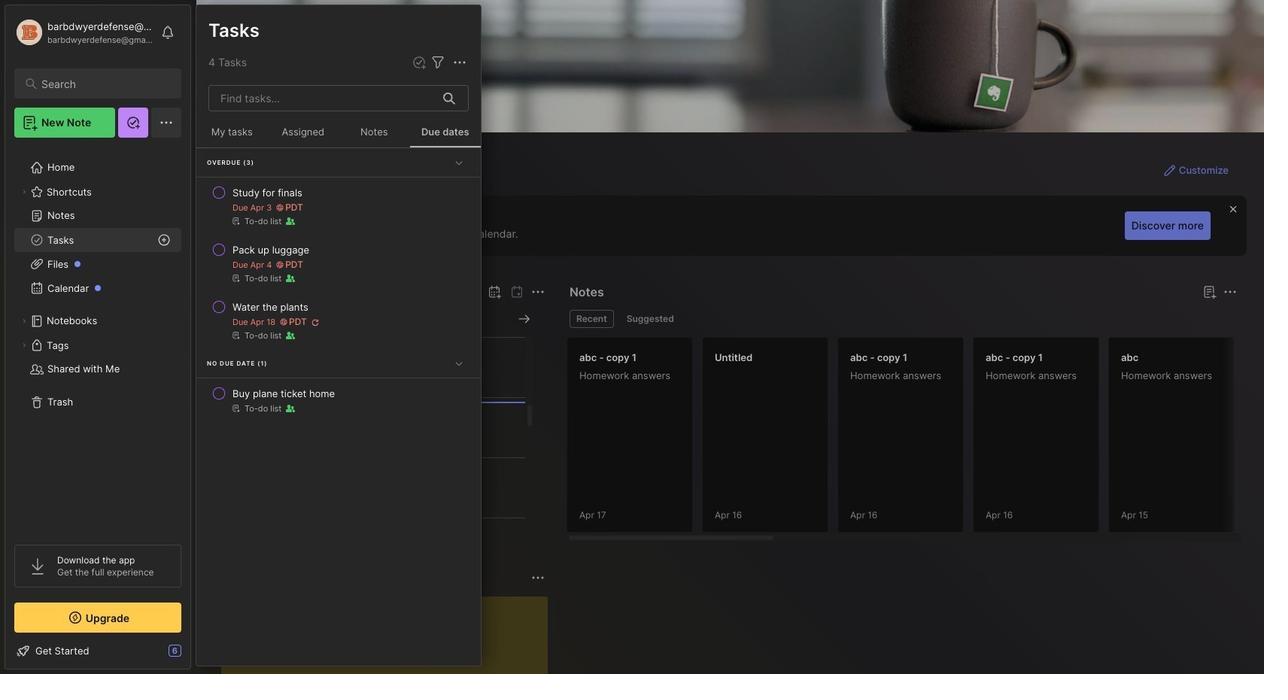 Task type: vqa. For each thing, say whether or not it's contained in the screenshot.
the bottommost More Actions icon
no



Task type: describe. For each thing, give the bounding box(es) containing it.
study for finals 1 cell
[[233, 185, 302, 200]]

click to collapse image
[[190, 647, 201, 665]]

Start writing… text field
[[233, 597, 547, 675]]

more actions and view options image
[[451, 53, 469, 72]]

More actions and view options field
[[447, 53, 469, 72]]

collapse overdue image
[[452, 155, 467, 170]]

expand notebooks image
[[20, 317, 29, 326]]

Help and Learning task checklist field
[[5, 639, 190, 663]]

Search text field
[[41, 77, 168, 91]]

2 tab from the left
[[620, 310, 681, 328]]

water the plants 3 cell
[[233, 300, 309, 315]]

new evernote calendar event image
[[486, 283, 504, 301]]

Filter tasks field
[[429, 53, 447, 72]]

filter tasks image
[[429, 53, 447, 72]]

1 row from the top
[[203, 179, 475, 233]]

4 row from the top
[[203, 380, 475, 421]]

2 row from the top
[[203, 236, 475, 291]]

Find tasks… text field
[[212, 86, 434, 111]]



Task type: locate. For each thing, give the bounding box(es) containing it.
pack up luggage 2 cell
[[233, 242, 309, 257]]

0 horizontal spatial tab
[[570, 310, 614, 328]]

1 horizontal spatial row group
[[567, 337, 1265, 542]]

tab
[[570, 310, 614, 328], [620, 310, 681, 328]]

row group
[[196, 148, 481, 422], [567, 337, 1265, 542]]

main element
[[0, 0, 196, 675]]

tree inside main element
[[5, 147, 190, 532]]

collapse noduedate image
[[452, 356, 467, 371]]

1 tab from the left
[[570, 310, 614, 328]]

Account field
[[14, 17, 154, 47]]

buy plane ticket home 5 cell
[[233, 386, 335, 401]]

tree
[[5, 147, 190, 532]]

tab list
[[570, 310, 1235, 328]]

0 horizontal spatial row group
[[196, 148, 481, 422]]

3 row from the top
[[203, 294, 475, 348]]

expand tags image
[[20, 341, 29, 350]]

row
[[203, 179, 475, 233], [203, 236, 475, 291], [203, 294, 475, 348], [203, 380, 475, 421]]

new task image
[[412, 55, 427, 70]]

none search field inside main element
[[41, 75, 168, 93]]

None search field
[[41, 75, 168, 93]]

1 horizontal spatial tab
[[620, 310, 681, 328]]



